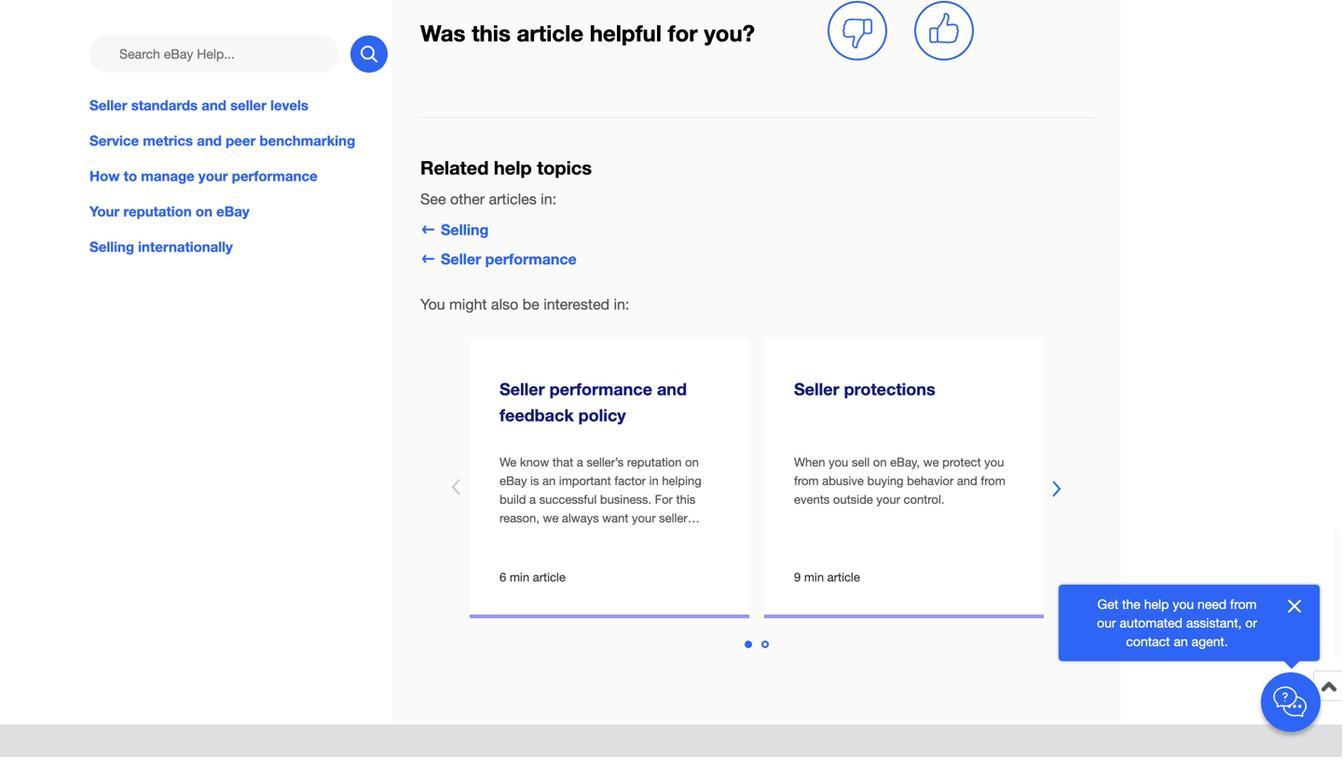 Task type: locate. For each thing, give the bounding box(es) containing it.
on inside when you sell on ebay, we protect you from abusive buying behavior and from events outside your control.
[[873, 455, 887, 470]]

seller for seller performance and feedback policy
[[500, 380, 545, 400]]

internationally
[[138, 239, 233, 256]]

and inside when you sell on ebay, we protect you from abusive buying behavior and from events outside your control.
[[957, 474, 978, 488]]

performance up policy
[[550, 380, 653, 400]]

seller for seller protections
[[794, 380, 840, 400]]

selling down other
[[441, 221, 489, 239]]

1 vertical spatial your
[[877, 493, 900, 507]]

performance inside the 'seller performance and feedback policy'
[[550, 380, 653, 400]]

on
[[196, 203, 213, 220], [873, 455, 887, 470]]

your
[[198, 168, 228, 185], [877, 493, 900, 507]]

reputation
[[123, 203, 192, 220]]

policy
[[579, 406, 626, 426]]

1 vertical spatial performance
[[485, 250, 577, 268]]

metrics
[[143, 132, 193, 149]]

help inside get the help you need from our automated assistant, or contact an agent.
[[1144, 597, 1169, 612]]

from down protect
[[981, 474, 1006, 488]]

you might also be interested in:
[[420, 296, 630, 313]]

peer
[[226, 132, 256, 149]]

from up or in the right bottom of the page
[[1231, 597, 1257, 612]]

min for seller protections
[[804, 571, 824, 585]]

automated
[[1120, 616, 1183, 631]]

related help topics
[[420, 157, 592, 179]]

we
[[924, 455, 939, 470]]

1 horizontal spatial help
[[1144, 597, 1169, 612]]

seller protections
[[794, 380, 936, 400]]

your inside how to manage your performance link
[[198, 168, 228, 185]]

performance
[[232, 168, 318, 185], [485, 250, 577, 268], [550, 380, 653, 400]]

article right 9
[[828, 571, 860, 585]]

2 horizontal spatial you
[[1173, 597, 1194, 612]]

in: down topics
[[541, 191, 557, 208]]

manage
[[141, 168, 195, 185]]

6 min article
[[500, 571, 566, 585]]

0 horizontal spatial help
[[494, 157, 532, 179]]

1 horizontal spatial from
[[981, 474, 1006, 488]]

seller inside the 'seller performance and feedback policy'
[[500, 380, 545, 400]]

how to manage your performance link
[[89, 166, 388, 187]]

min
[[510, 571, 530, 585], [804, 571, 824, 585]]

seller standards and seller levels link
[[89, 95, 388, 116]]

you right protect
[[985, 455, 1004, 470]]

seller performance
[[441, 250, 577, 268]]

from down when
[[794, 474, 819, 488]]

6
[[500, 571, 506, 585]]

ebay
[[216, 203, 250, 220]]

service metrics and peer benchmarking link
[[89, 131, 388, 151]]

abusive
[[822, 474, 864, 488]]

you left need
[[1173, 597, 1194, 612]]

and inside the 'seller performance and feedback policy'
[[657, 380, 687, 400]]

and inside "link"
[[202, 97, 226, 114]]

selling internationally link
[[89, 237, 388, 258]]

also
[[491, 296, 519, 313]]

0 horizontal spatial in:
[[541, 191, 557, 208]]

0 vertical spatial performance
[[232, 168, 318, 185]]

Search eBay Help... text field
[[89, 35, 339, 73]]

related
[[420, 157, 489, 179]]

for
[[668, 20, 698, 46]]

selling for selling internationally
[[89, 239, 134, 256]]

assistant,
[[1187, 616, 1242, 631]]

2 vertical spatial performance
[[550, 380, 653, 400]]

1 horizontal spatial in:
[[614, 296, 630, 313]]

events
[[794, 493, 830, 507]]

9
[[794, 571, 801, 585]]

protect
[[943, 455, 981, 470]]

help up automated
[[1144, 597, 1169, 612]]

on left ebay
[[196, 203, 213, 220]]

1 horizontal spatial selling
[[441, 221, 489, 239]]

seller
[[89, 97, 127, 114], [441, 250, 481, 268], [500, 380, 545, 400], [794, 380, 840, 400]]

get the help you need from our automated assistant, or contact an agent.
[[1097, 597, 1258, 650]]

selling
[[441, 221, 489, 239], [89, 239, 134, 256]]

be
[[523, 296, 540, 313]]

seller performance and feedback policy
[[500, 380, 687, 426]]

0 horizontal spatial selling
[[89, 239, 134, 256]]

selling link
[[420, 221, 489, 239]]

the
[[1122, 597, 1141, 612]]

and for metrics
[[197, 132, 222, 149]]

0 horizontal spatial on
[[196, 203, 213, 220]]

performance up be
[[485, 250, 577, 268]]

articles
[[489, 191, 537, 208]]

0 horizontal spatial min
[[510, 571, 530, 585]]

seller left protections
[[794, 380, 840, 400]]

1 vertical spatial on
[[873, 455, 887, 470]]

buying
[[867, 474, 904, 488]]

standards
[[131, 97, 198, 114]]

help
[[494, 157, 532, 179], [1144, 597, 1169, 612]]

1 min from the left
[[510, 571, 530, 585]]

your down buying
[[877, 493, 900, 507]]

might
[[449, 296, 487, 313]]

seller down selling link
[[441, 250, 481, 268]]

0 horizontal spatial your
[[198, 168, 228, 185]]

behavior
[[907, 474, 954, 488]]

seller
[[230, 97, 267, 114]]

and
[[202, 97, 226, 114], [197, 132, 222, 149], [657, 380, 687, 400], [957, 474, 978, 488]]

performance down benchmarking on the left
[[232, 168, 318, 185]]

help up articles
[[494, 157, 532, 179]]

0 vertical spatial in:
[[541, 191, 557, 208]]

article right this
[[517, 20, 584, 46]]

selling for selling
[[441, 221, 489, 239]]

you
[[829, 455, 849, 470], [985, 455, 1004, 470], [1173, 597, 1194, 612]]

selling internationally
[[89, 239, 233, 256]]

in:
[[541, 191, 557, 208], [614, 296, 630, 313]]

your down service metrics and peer benchmarking in the top left of the page
[[198, 168, 228, 185]]

2 min from the left
[[804, 571, 824, 585]]

article
[[517, 20, 584, 46], [533, 571, 566, 585], [828, 571, 860, 585]]

feedback
[[500, 406, 574, 426]]

1 horizontal spatial on
[[873, 455, 887, 470]]

0 vertical spatial help
[[494, 157, 532, 179]]

in: right interested
[[614, 296, 630, 313]]

protections
[[844, 380, 936, 400]]

on right sell
[[873, 455, 887, 470]]

min right 6
[[510, 571, 530, 585]]

from
[[794, 474, 819, 488], [981, 474, 1006, 488], [1231, 597, 1257, 612]]

selling down your
[[89, 239, 134, 256]]

min right 9
[[804, 571, 824, 585]]

seller up service
[[89, 97, 127, 114]]

you?
[[704, 20, 755, 46]]

performance for seller performance and feedback policy
[[550, 380, 653, 400]]

1 horizontal spatial your
[[877, 493, 900, 507]]

your reputation on ebay link
[[89, 201, 388, 222]]

2 horizontal spatial from
[[1231, 597, 1257, 612]]

1 horizontal spatial min
[[804, 571, 824, 585]]

0 vertical spatial your
[[198, 168, 228, 185]]

was this article helpful for you?
[[420, 20, 755, 46]]

agent.
[[1192, 634, 1228, 650]]

when you sell on ebay, we protect you from abusive buying behavior and from events outside your control.
[[794, 455, 1006, 507]]

helpful
[[590, 20, 662, 46]]

1 vertical spatial help
[[1144, 597, 1169, 612]]

seller inside "link"
[[89, 97, 127, 114]]

was
[[420, 20, 466, 46]]

you up abusive
[[829, 455, 849, 470]]

article right 6
[[533, 571, 566, 585]]

seller up feedback
[[500, 380, 545, 400]]



Task type: vqa. For each thing, say whether or not it's contained in the screenshot.
Related Help Topics
yes



Task type: describe. For each thing, give the bounding box(es) containing it.
our
[[1097, 616, 1116, 631]]

and for performance
[[657, 380, 687, 400]]

service metrics and peer benchmarking
[[89, 132, 355, 149]]

how
[[89, 168, 120, 185]]

outside
[[833, 493, 873, 507]]

min for seller performance and feedback policy
[[510, 571, 530, 585]]

when
[[794, 455, 825, 470]]

see other articles in:
[[420, 191, 557, 208]]

your
[[89, 203, 120, 220]]

service
[[89, 132, 139, 149]]

you
[[420, 296, 445, 313]]

1 vertical spatial in:
[[614, 296, 630, 313]]

or
[[1246, 616, 1258, 631]]

article for 9
[[828, 571, 860, 585]]

performance inside how to manage your performance link
[[232, 168, 318, 185]]

seller standards and seller levels
[[89, 97, 309, 114]]

article for was
[[517, 20, 584, 46]]

levels
[[270, 97, 309, 114]]

0 vertical spatial on
[[196, 203, 213, 220]]

other
[[450, 191, 485, 208]]

to
[[124, 168, 137, 185]]

1 horizontal spatial you
[[985, 455, 1004, 470]]

get the help you need from our automated assistant, or contact an agent. tooltip
[[1089, 596, 1266, 652]]

article for 6
[[533, 571, 566, 585]]

this
[[472, 20, 511, 46]]

you inside get the help you need from our automated assistant, or contact an agent.
[[1173, 597, 1194, 612]]

topics
[[537, 157, 592, 179]]

performance for seller performance
[[485, 250, 577, 268]]

contact
[[1126, 634, 1170, 650]]

need
[[1198, 597, 1227, 612]]

seller for seller standards and seller levels
[[89, 97, 127, 114]]

from inside get the help you need from our automated assistant, or contact an agent.
[[1231, 597, 1257, 612]]

ebay,
[[890, 455, 920, 470]]

and for standards
[[202, 97, 226, 114]]

seller for seller performance
[[441, 250, 481, 268]]

how to manage your performance
[[89, 168, 318, 185]]

control.
[[904, 493, 945, 507]]

0 horizontal spatial you
[[829, 455, 849, 470]]

your inside when you sell on ebay, we protect you from abusive buying behavior and from events outside your control.
[[877, 493, 900, 507]]

sell
[[852, 455, 870, 470]]

get
[[1098, 597, 1119, 612]]

see
[[420, 191, 446, 208]]

your reputation on ebay
[[89, 203, 250, 220]]

interested
[[544, 296, 610, 313]]

9 min article
[[794, 571, 860, 585]]

seller performance link
[[420, 250, 577, 268]]

an
[[1174, 634, 1188, 650]]

0 horizontal spatial from
[[794, 474, 819, 488]]

benchmarking
[[260, 132, 355, 149]]



